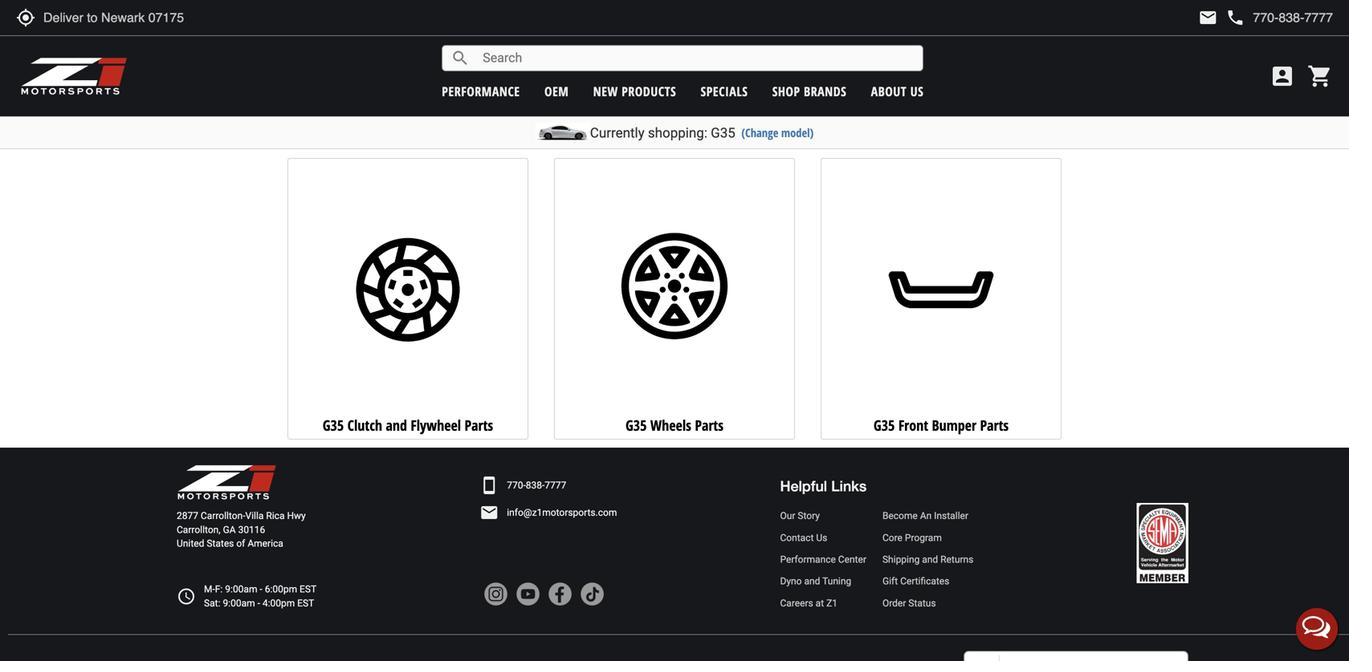 Task type: locate. For each thing, give the bounding box(es) containing it.
and for dyno and tuning
[[804, 576, 820, 588]]

phone
[[1226, 8, 1245, 27]]

Search search field
[[470, 46, 923, 71]]

g35 inside g35 air intakes parts link
[[615, 118, 637, 137]]

- left 4:00pm
[[257, 598, 260, 609]]

2 horizontal spatial and
[[922, 555, 938, 566]]

g35 inside g35 wheels parts link
[[626, 416, 647, 436]]

currently shopping: g35 (change model)
[[590, 125, 814, 141]]

order status
[[883, 598, 936, 609]]

and right clutch
[[386, 416, 407, 436]]

tuning
[[823, 576, 852, 588]]

and down "core program" link
[[922, 555, 938, 566]]

oem
[[545, 83, 569, 100]]

shipping
[[883, 555, 920, 566]]

1 horizontal spatial wheels
[[651, 416, 691, 436]]

and for shipping and returns
[[922, 555, 938, 566]]

status
[[909, 598, 936, 609]]

0 horizontal spatial wheels
[[364, 118, 405, 137]]

us right about
[[911, 83, 924, 100]]

wheels inside g35 wheels parts link
[[651, 416, 691, 436]]

0 vertical spatial us
[[911, 83, 924, 100]]

wheels inside "g35 wheels / tires parts" link
[[364, 118, 405, 137]]

ga
[[223, 525, 236, 536]]

careers at z1
[[780, 598, 838, 609]]

phone link
[[1226, 8, 1333, 27]]

rica
[[266, 511, 285, 522]]

dyno and tuning
[[780, 576, 852, 588]]

z1
[[827, 598, 838, 609]]

performance center
[[780, 555, 867, 566]]

states
[[207, 539, 234, 550]]

us for about us
[[911, 83, 924, 100]]

g35 for g35 wheels / tires parts
[[339, 118, 360, 137]]

us
[[911, 83, 924, 100], [816, 533, 828, 544]]

m-
[[204, 584, 215, 596]]

brands
[[804, 83, 847, 100]]

9:00am
[[225, 584, 257, 596], [223, 598, 255, 609]]

about us link
[[871, 83, 924, 100]]

flywheel
[[411, 416, 461, 436]]

oem link
[[545, 83, 569, 100]]

0 vertical spatial and
[[386, 416, 407, 436]]

dyno
[[780, 576, 802, 588]]

g35
[[339, 118, 360, 137], [615, 118, 637, 137], [891, 118, 912, 137], [711, 125, 736, 141], [323, 416, 344, 436], [626, 416, 647, 436], [874, 416, 895, 436]]

mail
[[1199, 8, 1218, 27]]

specials link
[[701, 83, 748, 100]]

email info@z1motorsports.com
[[480, 504, 617, 523]]

and inside 'link'
[[922, 555, 938, 566]]

g35 inside g35 front bumper parts link
[[874, 416, 895, 436]]

2 vertical spatial and
[[804, 576, 820, 588]]

villa
[[245, 511, 264, 522]]

become an installer link
[[883, 510, 974, 524]]

shopping_cart
[[1308, 63, 1333, 89]]

hwy
[[287, 511, 306, 522]]

g35 air intakes parts
[[615, 118, 734, 137]]

us down our story link on the right bottom
[[816, 533, 828, 544]]

/
[[409, 118, 414, 137]]

shipping and returns
[[883, 555, 974, 566]]

0 horizontal spatial us
[[816, 533, 828, 544]]

9:00am right f:
[[225, 584, 257, 596]]

sema member logo image
[[1137, 503, 1189, 584]]

(change model) link
[[742, 125, 814, 141]]

770-838-7777 link
[[507, 479, 566, 493]]

0 vertical spatial wheels
[[364, 118, 405, 137]]

est right 4:00pm
[[297, 598, 314, 609]]

1 vertical spatial and
[[922, 555, 938, 566]]

0 horizontal spatial and
[[386, 416, 407, 436]]

1 horizontal spatial and
[[804, 576, 820, 588]]

shop brands
[[772, 83, 847, 100]]

gift certificates link
[[883, 575, 974, 589]]

carrollton-
[[201, 511, 245, 522]]

contact
[[780, 533, 814, 544]]

parts
[[448, 118, 477, 137], [705, 118, 734, 137], [963, 118, 992, 137], [465, 416, 493, 436], [695, 416, 724, 436], [980, 416, 1009, 436]]

g35 inside g35 clutch and flywheel parts link
[[323, 416, 344, 436]]

est
[[300, 584, 317, 596], [297, 598, 314, 609]]

mail link
[[1199, 8, 1218, 27]]

new products
[[593, 83, 676, 100]]

and right dyno
[[804, 576, 820, 588]]

6:00pm
[[265, 584, 297, 596]]

g35 clutch and flywheel parts
[[323, 416, 493, 436]]

g35 inside g35 exhaust parts link
[[891, 118, 912, 137]]

1 vertical spatial wheels
[[651, 416, 691, 436]]

email
[[480, 504, 499, 523]]

performance
[[442, 83, 520, 100]]

wheels for parts
[[651, 416, 691, 436]]

exhaust
[[916, 118, 960, 137]]

g35 inside "g35 wheels / tires parts" link
[[339, 118, 360, 137]]

america
[[248, 539, 283, 550]]

performance
[[780, 555, 836, 566]]

1 horizontal spatial us
[[911, 83, 924, 100]]

united
[[177, 539, 204, 550]]

838-
[[526, 480, 545, 492]]

sat:
[[204, 598, 220, 609]]

g35wheels / tires image
[[293, 0, 523, 107]]

shop
[[772, 83, 800, 100]]

contact us
[[780, 533, 828, 544]]

g35 air intakes parts link
[[554, 0, 795, 142]]

gift certificates
[[883, 576, 950, 588]]

us for contact us
[[816, 533, 828, 544]]

-
[[260, 584, 262, 596], [257, 598, 260, 609]]

1 vertical spatial us
[[816, 533, 828, 544]]

est right 6:00pm
[[300, 584, 317, 596]]

9:00am right sat:
[[223, 598, 255, 609]]

- left 6:00pm
[[260, 584, 262, 596]]

shipping and returns link
[[883, 553, 974, 567]]

of
[[236, 539, 245, 550]]

1 vertical spatial 9:00am
[[223, 598, 255, 609]]

currently
[[590, 125, 645, 141]]

g35air intakes image
[[559, 0, 790, 107]]



Task type: describe. For each thing, give the bounding box(es) containing it.
core
[[883, 533, 903, 544]]

info@z1motorsports.com
[[507, 508, 617, 519]]

intakes
[[660, 118, 702, 137]]

tires
[[418, 118, 445, 137]]

helpful
[[780, 478, 827, 495]]

g35front bumper image
[[826, 175, 1057, 406]]

new
[[593, 83, 618, 100]]

front
[[899, 416, 929, 436]]

0 vertical spatial -
[[260, 584, 262, 596]]

facebook link image
[[548, 583, 572, 607]]

account_box link
[[1266, 63, 1300, 89]]

g35 for g35 front bumper parts
[[874, 416, 895, 436]]

air
[[640, 118, 656, 137]]

helpful links
[[780, 478, 867, 495]]

returns
[[941, 555, 974, 566]]

g35clutch and flywheel image
[[293, 175, 523, 406]]

4:00pm
[[263, 598, 295, 609]]

g35 for g35 exhaust parts
[[891, 118, 912, 137]]

shopping:
[[648, 125, 708, 141]]

f:
[[215, 584, 223, 596]]

at
[[816, 598, 824, 609]]

core program link
[[883, 532, 974, 545]]

model)
[[781, 125, 814, 141]]

new products link
[[593, 83, 676, 100]]

certificates
[[900, 576, 950, 588]]

z1 company logo image
[[177, 464, 277, 502]]

(change
[[742, 125, 779, 141]]

2877
[[177, 511, 198, 522]]

program
[[905, 533, 942, 544]]

1 vertical spatial est
[[297, 598, 314, 609]]

center
[[838, 555, 867, 566]]

search
[[451, 49, 470, 68]]

youtube link image
[[516, 583, 540, 607]]

7777
[[545, 480, 566, 492]]

about
[[871, 83, 907, 100]]

0 vertical spatial est
[[300, 584, 317, 596]]

g35 exhaust parts link
[[821, 0, 1062, 142]]

my_location
[[16, 8, 35, 27]]

performance link
[[442, 83, 520, 100]]

story
[[798, 511, 820, 522]]

careers at z1 link
[[780, 597, 867, 611]]

become
[[883, 511, 918, 522]]

products
[[622, 83, 676, 100]]

tiktok link image
[[580, 583, 604, 607]]

2877 carrollton-villa rica hwy carrollton, ga 30116 united states of america
[[177, 511, 306, 550]]

g35 for g35 wheels parts
[[626, 416, 647, 436]]

g35 clutch and flywheel parts link
[[288, 158, 528, 440]]

become an installer
[[883, 511, 969, 522]]

shop brands link
[[772, 83, 847, 100]]

an
[[920, 511, 932, 522]]

g35 for g35 air intakes parts
[[615, 118, 637, 137]]

g35 wheels parts link
[[554, 158, 795, 440]]

access_time m-f: 9:00am - 6:00pm est sat: 9:00am - 4:00pm est
[[177, 584, 317, 609]]

shopping_cart link
[[1304, 63, 1333, 89]]

info@z1motorsports.com link
[[507, 507, 617, 520]]

g35exhaust image
[[826, 0, 1057, 107]]

bumper
[[932, 416, 977, 436]]

careers
[[780, 598, 813, 609]]

carrollton,
[[177, 525, 221, 536]]

1 vertical spatial -
[[257, 598, 260, 609]]

our story
[[780, 511, 820, 522]]

installer
[[934, 511, 969, 522]]

770-
[[507, 480, 526, 492]]

gift
[[883, 576, 898, 588]]

core program
[[883, 533, 942, 544]]

clutch
[[348, 416, 382, 436]]

0 vertical spatial 9:00am
[[225, 584, 257, 596]]

contact us link
[[780, 532, 867, 545]]

wheels for /
[[364, 118, 405, 137]]

instagram link image
[[484, 583, 508, 607]]

g35 wheels / tires parts
[[339, 118, 477, 137]]

g35 front bumper parts link
[[821, 158, 1062, 440]]

g35 wheels / tires parts link
[[288, 0, 528, 142]]

g35 for g35 clutch and flywheel parts
[[323, 416, 344, 436]]

links
[[831, 478, 867, 495]]

g35wheels image
[[559, 175, 790, 406]]

z1 motorsports logo image
[[20, 56, 128, 96]]

dyno and tuning link
[[780, 575, 867, 589]]

access_time
[[177, 587, 196, 607]]

our story link
[[780, 510, 867, 524]]

mail phone
[[1199, 8, 1245, 27]]

smartphone 770-838-7777
[[480, 477, 566, 496]]

our
[[780, 511, 796, 522]]



Task type: vqa. For each thing, say whether or not it's contained in the screenshot.
Performance Center
yes



